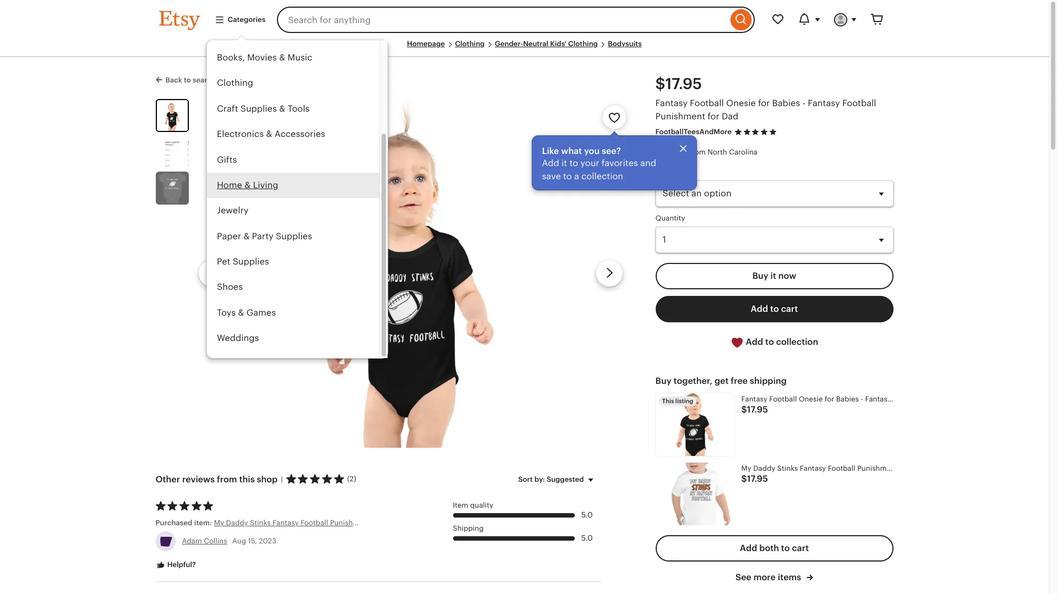 Task type: locate. For each thing, give the bounding box(es) containing it.
1 horizontal spatial it
[[771, 271, 777, 281]]

0 horizontal spatial it
[[562, 158, 567, 168]]

1 vertical spatial babies
[[837, 395, 859, 404]]

0 vertical spatial -
[[803, 98, 806, 109]]

1 horizontal spatial clothing
[[455, 40, 485, 48]]

supplies up electronics & accessories
[[240, 103, 277, 114]]

punishment inside $17.95 fantasy football onesie for babies - fantasy football punishment for dad
[[656, 111, 706, 122]]

add both to cart
[[740, 544, 809, 554]]

$17.95 fantasy football onesie for babies - fantasy football punishment for dad
[[656, 75, 877, 122]]

menu bar containing homepage
[[159, 40, 890, 57]]

paper
[[217, 231, 241, 242]]

0 vertical spatial 17.95
[[747, 405, 768, 415]]

$ down the free at the bottom of page
[[742, 405, 747, 415]]

fantasy football onesie for babies - fantasy football punishment for dad image
[[236, 99, 586, 449], [157, 100, 188, 131], [156, 135, 189, 168], [656, 394, 735, 457]]

add to cart button
[[656, 296, 894, 323]]

add down "buy it now" button
[[751, 304, 768, 314]]

dad
[[722, 111, 739, 122], [977, 395, 991, 404]]

add for add to cart
[[751, 304, 768, 314]]

0 vertical spatial clothing link
[[455, 40, 485, 48]]

buy inside button
[[753, 271, 769, 281]]

both
[[760, 544, 779, 554]]

dad inside $17.95 fantasy football onesie for babies - fantasy football punishment for dad
[[722, 111, 739, 122]]

1 horizontal spatial babies
[[837, 395, 859, 404]]

add left both
[[740, 544, 758, 554]]

1 vertical spatial clothing link
[[207, 71, 379, 96]]

& down the craft supplies & tools
[[266, 129, 272, 139]]

none search field inside banner
[[277, 7, 755, 33]]

0 vertical spatial dad
[[722, 111, 739, 122]]

cart down now at the right of the page
[[781, 304, 798, 314]]

1 horizontal spatial buy
[[753, 271, 769, 281]]

babies inside $17.95 fantasy football onesie for babies - fantasy football punishment for dad
[[773, 98, 801, 109]]

get
[[715, 376, 729, 386]]

& left music
[[279, 52, 285, 63]]

add to collection button
[[656, 329, 894, 356]]

fantasy
[[656, 98, 688, 109], [808, 98, 840, 109], [742, 395, 768, 404], [866, 395, 892, 404]]

17.95 inside fantasy football onesie for babies - fantasy football punishment for dad $ 17.95
[[747, 405, 768, 415]]

to
[[184, 76, 191, 84], [570, 158, 578, 168], [563, 171, 572, 182], [771, 304, 779, 314], [766, 337, 774, 347], [782, 544, 790, 554]]

carolina
[[729, 148, 758, 156]]

menu containing bath & beauty
[[206, 20, 388, 359]]

$ inside fantasy football onesie for babies - fantasy football punishment for dad $ 17.95
[[742, 405, 747, 415]]

add down add to cart button
[[746, 337, 764, 347]]

|
[[281, 476, 283, 484]]

clothing link up tools on the top of page
[[207, 71, 379, 96]]

like what you see? add it to your favorites and save to a collection
[[542, 146, 657, 182]]

1 vertical spatial 17.95
[[747, 474, 768, 485]]

supplies down jewelry link
[[276, 231, 312, 242]]

toys & games link
[[207, 301, 379, 326]]

0 vertical spatial punishment
[[656, 111, 706, 122]]

helpful? button
[[147, 556, 204, 576]]

0 horizontal spatial collection
[[582, 171, 624, 182]]

0 vertical spatial it
[[562, 158, 567, 168]]

0 horizontal spatial onesie
[[727, 98, 756, 109]]

&
[[238, 27, 244, 37], [279, 52, 285, 63], [279, 103, 285, 114], [266, 129, 272, 139], [244, 180, 250, 191], [243, 231, 249, 242], [238, 308, 244, 318]]

& left party
[[243, 231, 249, 242]]

1 vertical spatial onesie
[[799, 395, 823, 404]]

buy left now at the right of the page
[[753, 271, 769, 281]]

supplies
[[240, 103, 277, 114], [276, 231, 312, 242], [233, 257, 269, 267]]

sort
[[518, 476, 533, 484]]

it left now at the right of the page
[[771, 271, 777, 281]]

1 17.95 from the top
[[747, 405, 768, 415]]

clothing right kids'
[[568, 40, 598, 48]]

1 horizontal spatial punishment
[[923, 395, 964, 404]]

jewelry
[[217, 206, 248, 216]]

and
[[641, 158, 657, 168]]

toys & games
[[217, 308, 276, 318]]

item quality
[[453, 502, 494, 510]]

bodysuits link
[[608, 40, 642, 48]]

to down what on the right of page
[[570, 158, 578, 168]]

banner
[[139, 0, 910, 359]]

quantity
[[656, 214, 685, 222]]

home & living
[[217, 180, 278, 191]]

other
[[156, 475, 180, 485]]

2023
[[259, 538, 276, 546]]

add down like
[[542, 158, 560, 168]]

collection down add to cart button
[[777, 337, 819, 347]]

home & living link
[[207, 173, 379, 199]]

clothing link left 'gender-'
[[455, 40, 485, 48]]

1 horizontal spatial -
[[861, 395, 864, 404]]

& for party
[[243, 231, 249, 242]]

1 vertical spatial $
[[742, 474, 747, 485]]

1 vertical spatial collection
[[777, 337, 819, 347]]

supplies for craft supplies & tools
[[240, 103, 277, 114]]

buy for buy together, get free shipping
[[656, 376, 672, 386]]

0 horizontal spatial buy
[[656, 376, 672, 386]]

fantasy football onesie for babies fantasy football image 3 image
[[156, 172, 189, 205]]

1 vertical spatial it
[[771, 271, 777, 281]]

from left this
[[217, 475, 237, 485]]

from right ships
[[690, 148, 706, 156]]

fantasy football onesie for babies - fantasy football punishment for dad $ 17.95
[[742, 395, 991, 415]]

0 horizontal spatial clothing
[[217, 78, 253, 88]]

to right both
[[782, 544, 790, 554]]

2 horizontal spatial clothing
[[568, 40, 598, 48]]

back
[[166, 76, 182, 84]]

it inside button
[[771, 271, 777, 281]]

$ right my daddy stinks fantasy football punishment for dad - fantasy football punishment shirt for toddlers image
[[742, 474, 747, 485]]

17.95
[[747, 405, 768, 415], [747, 474, 768, 485]]

together,
[[674, 376, 713, 386]]

& down categories
[[238, 27, 244, 37]]

gender-neutral kids' clothing
[[495, 40, 598, 48]]

for
[[758, 98, 770, 109], [708, 111, 720, 122], [825, 395, 835, 404], [965, 395, 975, 404]]

tools
[[288, 103, 309, 114]]

shipping
[[750, 376, 787, 386]]

items
[[778, 573, 802, 583]]

clothing down books,
[[217, 78, 253, 88]]

reviews
[[182, 475, 215, 485]]

clothing left 'gender-'
[[455, 40, 485, 48]]

cart
[[781, 304, 798, 314], [792, 544, 809, 554]]

clothing
[[455, 40, 485, 48], [568, 40, 598, 48], [217, 78, 253, 88]]

football
[[690, 98, 724, 109], [843, 98, 877, 109], [770, 395, 797, 404], [894, 395, 921, 404]]

purchased item:
[[156, 520, 214, 528]]

& right the toys
[[238, 308, 244, 318]]

pet supplies
[[217, 257, 269, 267]]

& for living
[[244, 180, 250, 191]]

other reviews from this shop
[[156, 475, 278, 485]]

categories button
[[206, 10, 274, 30]]

quality
[[470, 502, 494, 510]]

0 vertical spatial collection
[[582, 171, 624, 182]]

it inside like what you see? add it to your favorites and save to a collection
[[562, 158, 567, 168]]

add inside like what you see? add it to your favorites and save to a collection
[[542, 158, 560, 168]]

0 horizontal spatial babies
[[773, 98, 801, 109]]

0 horizontal spatial -
[[803, 98, 806, 109]]

buy it now button
[[656, 263, 894, 290]]

menu bar
[[159, 40, 890, 57]]

2 vertical spatial supplies
[[233, 257, 269, 267]]

1 vertical spatial cart
[[792, 544, 809, 554]]

0 horizontal spatial dad
[[722, 111, 739, 122]]

collection inside button
[[777, 337, 819, 347]]

collins
[[204, 538, 227, 546]]

clothing inside menu
[[217, 78, 253, 88]]

1 vertical spatial dad
[[977, 395, 991, 404]]

onesie
[[727, 98, 756, 109], [799, 395, 823, 404]]

0 vertical spatial $
[[742, 405, 747, 415]]

None search field
[[277, 7, 755, 33]]

supplies right pet
[[233, 257, 269, 267]]

shoes link
[[207, 275, 379, 301]]

1 vertical spatial -
[[861, 395, 864, 404]]

books, movies & music
[[217, 52, 312, 63]]

buy up this
[[656, 376, 672, 386]]

listing
[[676, 398, 694, 405]]

craft supplies & tools link
[[207, 96, 379, 122]]

1 vertical spatial 5.0
[[581, 534, 593, 543]]

tooltip
[[532, 133, 697, 190]]

1 vertical spatial punishment
[[923, 395, 964, 404]]

- inside fantasy football onesie for babies - fantasy football punishment for dad $ 17.95
[[861, 395, 864, 404]]

1 5.0 from the top
[[581, 511, 593, 520]]

& right home
[[244, 180, 250, 191]]

0 horizontal spatial from
[[217, 475, 237, 485]]

like
[[542, 146, 559, 156]]

& left tools on the top of page
[[279, 103, 285, 114]]

0 vertical spatial buy
[[753, 271, 769, 281]]

cart up the 'items'
[[792, 544, 809, 554]]

books,
[[217, 52, 245, 63]]

1 horizontal spatial collection
[[777, 337, 819, 347]]

1 vertical spatial buy
[[656, 376, 672, 386]]

from
[[690, 148, 706, 156], [217, 475, 237, 485]]

homepage link
[[407, 40, 445, 48]]

bodysuits
[[608, 40, 642, 48]]

add to collection
[[744, 337, 819, 347]]

free
[[731, 376, 748, 386]]

my daddy stinks fantasy football punishment for dad - fantasy football punishment shirt for toddlers image
[[656, 463, 735, 526]]

2 5.0 from the top
[[581, 534, 593, 543]]

collection down your
[[582, 171, 624, 182]]

0 horizontal spatial punishment
[[656, 111, 706, 122]]

(2)
[[347, 475, 356, 484]]

$
[[742, 405, 747, 415], [742, 474, 747, 485]]

0 vertical spatial 5.0
[[581, 511, 593, 520]]

0 vertical spatial onesie
[[727, 98, 756, 109]]

1 horizontal spatial dad
[[977, 395, 991, 404]]

menu
[[206, 20, 388, 359]]

search
[[193, 76, 216, 84]]

1 horizontal spatial from
[[690, 148, 706, 156]]

1 $ from the top
[[742, 405, 747, 415]]

5.0 for shipping
[[581, 534, 593, 543]]

babies
[[773, 98, 801, 109], [837, 395, 859, 404]]

1 horizontal spatial onesie
[[799, 395, 823, 404]]

bath & beauty
[[217, 27, 276, 37]]

results
[[218, 76, 241, 84]]

0 vertical spatial babies
[[773, 98, 801, 109]]

1 vertical spatial from
[[217, 475, 237, 485]]

footballteesandmore link
[[656, 128, 732, 136]]

0 vertical spatial supplies
[[240, 103, 277, 114]]

dad inside fantasy football onesie for babies - fantasy football punishment for dad $ 17.95
[[977, 395, 991, 404]]

it down what on the right of page
[[562, 158, 567, 168]]

1 horizontal spatial clothing link
[[455, 40, 485, 48]]

see?
[[602, 146, 621, 156]]



Task type: describe. For each thing, give the bounding box(es) containing it.
a
[[574, 171, 579, 182]]

sort by: suggested button
[[510, 469, 606, 492]]

onesie inside $17.95 fantasy football onesie for babies - fantasy football punishment for dad
[[727, 98, 756, 109]]

1 vertical spatial supplies
[[276, 231, 312, 242]]

see
[[736, 573, 752, 583]]

onesie inside fantasy football onesie for babies - fantasy football punishment for dad $ 17.95
[[799, 395, 823, 404]]

pet supplies link
[[207, 250, 379, 275]]

15,
[[248, 538, 257, 546]]

kids'
[[550, 40, 567, 48]]

home
[[217, 180, 242, 191]]

& for accessories
[[266, 129, 272, 139]]

to down add to cart button
[[766, 337, 774, 347]]

2 17.95 from the top
[[747, 474, 768, 485]]

& for games
[[238, 308, 244, 318]]

shoes
[[217, 282, 243, 293]]

games
[[246, 308, 276, 318]]

punishment inside fantasy football onesie for babies - fantasy football punishment for dad $ 17.95
[[923, 395, 964, 404]]

party
[[252, 231, 273, 242]]

collection inside like what you see? add it to your favorites and save to a collection
[[582, 171, 624, 182]]

paper & party supplies
[[217, 231, 312, 242]]

purchased
[[156, 520, 192, 528]]

this
[[239, 475, 255, 485]]

books, movies & music link
[[207, 45, 379, 71]]

homepage
[[407, 40, 445, 48]]

ships
[[669, 148, 688, 156]]

this listing
[[662, 398, 694, 405]]

back to search results
[[166, 76, 241, 84]]

bath & beauty link
[[207, 20, 379, 45]]

babies inside fantasy football onesie for babies - fantasy football punishment for dad $ 17.95
[[837, 395, 859, 404]]

ships from north carolina
[[669, 148, 758, 156]]

north
[[708, 148, 727, 156]]

accessories
[[274, 129, 325, 139]]

save
[[542, 171, 561, 182]]

paper & party supplies link
[[207, 224, 379, 250]]

Search for anything text field
[[277, 7, 728, 33]]

add both to cart button
[[656, 536, 894, 563]]

gender-neutral kids' clothing link
[[495, 40, 598, 48]]

$17.95
[[656, 75, 702, 93]]

$ 17.95
[[742, 474, 768, 485]]

weddings
[[217, 333, 259, 344]]

shipping
[[453, 525, 484, 533]]

pet
[[217, 257, 230, 267]]

0 vertical spatial cart
[[781, 304, 798, 314]]

adam
[[182, 538, 202, 546]]

back to search results link
[[156, 74, 241, 85]]

item:
[[194, 520, 212, 528]]

by:
[[535, 476, 545, 484]]

shop
[[257, 475, 278, 485]]

buy for buy it now
[[753, 271, 769, 281]]

movies
[[247, 52, 277, 63]]

electronics & accessories link
[[207, 122, 379, 147]]

0 vertical spatial from
[[690, 148, 706, 156]]

item
[[453, 502, 469, 510]]

& for beauty
[[238, 27, 244, 37]]

electronics
[[217, 129, 264, 139]]

music
[[287, 52, 312, 63]]

aug
[[232, 538, 246, 546]]

sort by: suggested
[[518, 476, 584, 484]]

craft
[[217, 103, 238, 114]]

adam collins link
[[182, 538, 227, 546]]

clothing for right clothing link
[[455, 40, 485, 48]]

you
[[584, 146, 600, 156]]

to down "buy it now" button
[[771, 304, 779, 314]]

clothing for the left clothing link
[[217, 78, 253, 88]]

see more items link
[[736, 572, 814, 585]]

suggested
[[547, 476, 584, 484]]

categories
[[228, 15, 266, 24]]

gender-
[[495, 40, 523, 48]]

buy together, get free shipping
[[656, 376, 787, 386]]

2 $ from the top
[[742, 474, 747, 485]]

tooltip containing like what you see?
[[532, 133, 697, 190]]

living
[[253, 180, 278, 191]]

favorites
[[602, 158, 638, 168]]

helpful?
[[166, 562, 196, 570]]

gifts link
[[207, 147, 379, 173]]

size
[[656, 168, 672, 176]]

to right back
[[184, 76, 191, 84]]

supplies for pet supplies
[[233, 257, 269, 267]]

5.0 for item quality
[[581, 511, 593, 520]]

0 horizontal spatial clothing link
[[207, 71, 379, 96]]

to left a
[[563, 171, 572, 182]]

gifts
[[217, 155, 237, 165]]

what
[[561, 146, 582, 156]]

weddings link
[[207, 326, 379, 352]]

add for add to collection
[[746, 337, 764, 347]]

bath
[[217, 27, 236, 37]]

toys
[[217, 308, 236, 318]]

add for add both to cart
[[740, 544, 758, 554]]

beauty
[[247, 27, 276, 37]]

footballteesandmore
[[656, 128, 732, 136]]

- inside $17.95 fantasy football onesie for babies - fantasy football punishment for dad
[[803, 98, 806, 109]]

banner containing bath & beauty
[[139, 0, 910, 359]]

more
[[754, 573, 776, 583]]



Task type: vqa. For each thing, say whether or not it's contained in the screenshot.
$ within Fantasy Football Onesie for Babies - Fantasy Football Punishment for Dad $ 17.95
yes



